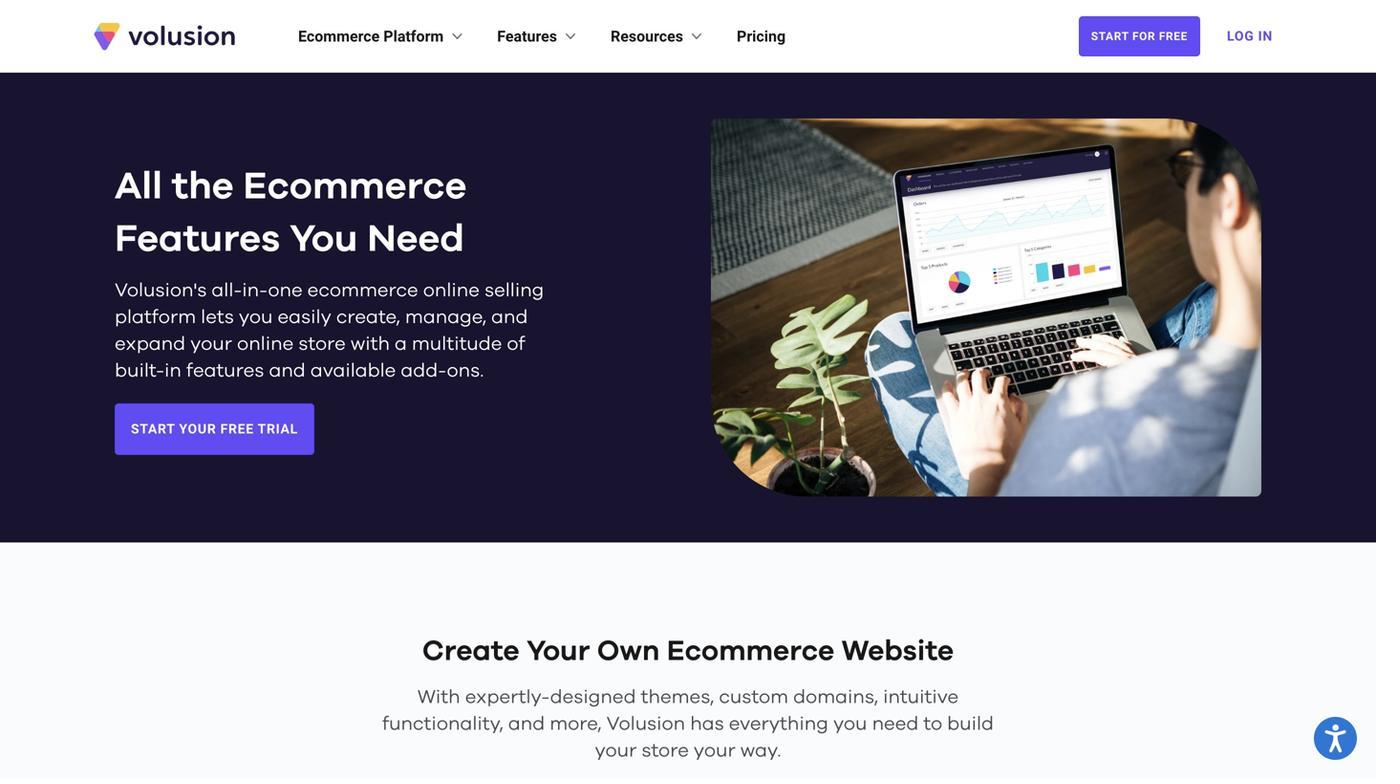 Task type: vqa. For each thing, say whether or not it's contained in the screenshot.
We
no



Task type: locate. For each thing, give the bounding box(es) containing it.
store inside volusion's all-in-one ecommerce online selling platform lets you easily create, manage, and expand your online store with a multitude of built-in features and available add-ons.
[[299, 334, 346, 354]]

online up manage,
[[423, 281, 480, 300]]

you
[[239, 308, 273, 327], [834, 715, 868, 734]]

you inside volusion's all-in-one ecommerce online selling platform lets you easily create, manage, and expand your online store with a multitude of built-in features and available add-ons.
[[239, 308, 273, 327]]

1 horizontal spatial start
[[1092, 30, 1130, 43]]

ecommerce platform button
[[298, 25, 467, 48]]

volusion
[[607, 715, 686, 734]]

start
[[1092, 30, 1130, 43], [131, 421, 175, 437]]

0 horizontal spatial store
[[299, 334, 346, 354]]

ecommerce
[[298, 27, 380, 45], [243, 168, 467, 206], [667, 637, 835, 666]]

2 vertical spatial and
[[509, 715, 545, 734]]

ecommerce up custom
[[667, 637, 835, 666]]

expertly-
[[465, 688, 550, 707]]

0 vertical spatial store
[[299, 334, 346, 354]]

with
[[351, 334, 390, 354]]

themes,
[[641, 688, 715, 707]]

1 vertical spatial start
[[131, 421, 175, 437]]

built-
[[115, 361, 164, 380]]

start for free link
[[1079, 16, 1201, 56]]

1 vertical spatial free
[[221, 421, 254, 437]]

start your free trial
[[131, 421, 298, 437]]

0 vertical spatial start
[[1092, 30, 1130, 43]]

0 vertical spatial features
[[498, 27, 558, 45]]

your down has
[[694, 742, 736, 761]]

ecommerce platform
[[298, 27, 444, 45]]

features inside dropdown button
[[498, 27, 558, 45]]

online down easily
[[237, 334, 294, 354]]

features
[[498, 27, 558, 45], [115, 220, 280, 258]]

0 vertical spatial ecommerce
[[298, 27, 380, 45]]

intuitive
[[884, 688, 959, 707]]

1 horizontal spatial store
[[642, 742, 689, 761]]

easily
[[278, 308, 332, 327]]

you down in-
[[239, 308, 273, 327]]

1 vertical spatial and
[[269, 361, 306, 380]]

ecommerce up the you
[[243, 168, 467, 206]]

log
[[1228, 28, 1255, 44]]

1 vertical spatial store
[[642, 742, 689, 761]]

1 horizontal spatial features
[[498, 27, 558, 45]]

0 horizontal spatial features
[[115, 220, 280, 258]]

features inside all the ecommerce features you need
[[115, 220, 280, 258]]

features button
[[498, 25, 580, 48]]

0 vertical spatial you
[[239, 308, 273, 327]]

your down lets
[[190, 334, 232, 354]]

0 horizontal spatial you
[[239, 308, 273, 327]]

functionality,
[[382, 715, 504, 734]]

ons.
[[447, 361, 484, 380]]

your down volusion
[[595, 742, 637, 761]]

1 horizontal spatial free
[[1160, 30, 1189, 43]]

1 vertical spatial you
[[834, 715, 868, 734]]

2 horizontal spatial your
[[694, 742, 736, 761]]

free right 'for'
[[1160, 30, 1189, 43]]

start left your
[[131, 421, 175, 437]]

0 vertical spatial online
[[423, 281, 480, 300]]

selling
[[485, 281, 544, 300]]

for
[[1133, 30, 1156, 43]]

your
[[527, 637, 590, 666]]

platform
[[384, 27, 444, 45]]

ecommerce left the platform at the left top
[[298, 27, 380, 45]]

free for your
[[221, 421, 254, 437]]

0 horizontal spatial free
[[221, 421, 254, 437]]

and down selling
[[492, 308, 528, 327]]

online
[[423, 281, 480, 300], [237, 334, 294, 354]]

0 vertical spatial free
[[1160, 30, 1189, 43]]

and down expertly- at the bottom left
[[509, 715, 545, 734]]

0 horizontal spatial your
[[190, 334, 232, 354]]

has
[[691, 715, 725, 734]]

custom
[[719, 688, 789, 707]]

your
[[190, 334, 232, 354], [595, 742, 637, 761], [694, 742, 736, 761]]

and down easily
[[269, 361, 306, 380]]

store
[[299, 334, 346, 354], [642, 742, 689, 761]]

your
[[179, 421, 217, 437]]

start left 'for'
[[1092, 30, 1130, 43]]

the
[[172, 168, 234, 206]]

1 vertical spatial ecommerce
[[243, 168, 467, 206]]

with
[[418, 688, 461, 707]]

in
[[164, 361, 182, 380]]

and
[[492, 308, 528, 327], [269, 361, 306, 380], [509, 715, 545, 734]]

expand
[[115, 334, 186, 354]]

create your own ecommerce website
[[422, 637, 954, 666]]

store down volusion
[[642, 742, 689, 761]]

1 vertical spatial features
[[115, 220, 280, 258]]

start for start for free
[[1092, 30, 1130, 43]]

build
[[948, 715, 995, 734]]

all
[[115, 168, 163, 206]]

store down easily
[[299, 334, 346, 354]]

you down domains,
[[834, 715, 868, 734]]

trial
[[258, 421, 298, 437]]

free right your
[[221, 421, 254, 437]]

0 horizontal spatial start
[[131, 421, 175, 437]]

manage,
[[405, 308, 487, 327]]

1 horizontal spatial you
[[834, 715, 868, 734]]

0 horizontal spatial online
[[237, 334, 294, 354]]

need
[[367, 220, 465, 258]]

free
[[1160, 30, 1189, 43], [221, 421, 254, 437]]



Task type: describe. For each thing, give the bounding box(es) containing it.
create
[[422, 637, 520, 666]]

1 vertical spatial online
[[237, 334, 294, 354]]

in
[[1259, 28, 1274, 44]]

pricing link
[[737, 25, 786, 48]]

your inside volusion's all-in-one ecommerce online selling platform lets you easily create, manage, and expand your online store with a multitude of built-in features and available add-ons.
[[190, 334, 232, 354]]

all the ecommerce features you need
[[115, 168, 467, 258]]

start for free
[[1092, 30, 1189, 43]]

log in link
[[1216, 15, 1285, 57]]

free for for
[[1160, 30, 1189, 43]]

multitude
[[412, 334, 502, 354]]

open accessibe: accessibility options, statement and help image
[[1326, 725, 1347, 753]]

store inside with expertly-designed themes, custom domains, intuitive functionality, and more, volusion has everything you need to build your store your way.
[[642, 742, 689, 761]]

domains,
[[794, 688, 879, 707]]

more,
[[550, 715, 602, 734]]

1 horizontal spatial your
[[595, 742, 637, 761]]

start for start your free trial
[[131, 421, 175, 437]]

you
[[290, 220, 358, 258]]

features
[[186, 361, 264, 380]]

in-
[[242, 281, 268, 300]]

2 vertical spatial ecommerce
[[667, 637, 835, 666]]

ecommerce inside all the ecommerce features you need
[[243, 168, 467, 206]]

resources
[[611, 27, 684, 45]]

own
[[597, 637, 660, 666]]

one
[[268, 281, 303, 300]]

lets
[[201, 308, 234, 327]]

log in
[[1228, 28, 1274, 44]]

volusion's
[[115, 281, 207, 300]]

all-
[[212, 281, 242, 300]]

1 horizontal spatial online
[[423, 281, 480, 300]]

a
[[395, 334, 407, 354]]

add-
[[401, 361, 447, 380]]

and inside with expertly-designed themes, custom domains, intuitive functionality, and more, volusion has everything you need to build your store your way.
[[509, 715, 545, 734]]

you inside with expertly-designed themes, custom domains, intuitive functionality, and more, volusion has everything you need to build your store your way.
[[834, 715, 868, 734]]

resources button
[[611, 25, 707, 48]]

website
[[842, 637, 954, 666]]

available
[[311, 361, 396, 380]]

create,
[[336, 308, 401, 327]]

to
[[924, 715, 943, 734]]

ecommerce inside dropdown button
[[298, 27, 380, 45]]

need
[[873, 715, 919, 734]]

pricing
[[737, 27, 786, 45]]

designed
[[550, 688, 636, 707]]

everything
[[729, 715, 829, 734]]

ecommerce
[[308, 281, 419, 300]]

of
[[507, 334, 526, 354]]

0 vertical spatial and
[[492, 308, 528, 327]]

start your free trial link
[[115, 403, 314, 455]]

volusion's all-in-one ecommerce online selling platform lets you easily create, manage, and expand your online store with a multitude of built-in features and available add-ons.
[[115, 281, 544, 380]]

way.
[[741, 742, 782, 761]]

platform
[[115, 308, 196, 327]]

with expertly-designed themes, custom domains, intuitive functionality, and more, volusion has everything you need to build your store your way.
[[382, 688, 995, 761]]



